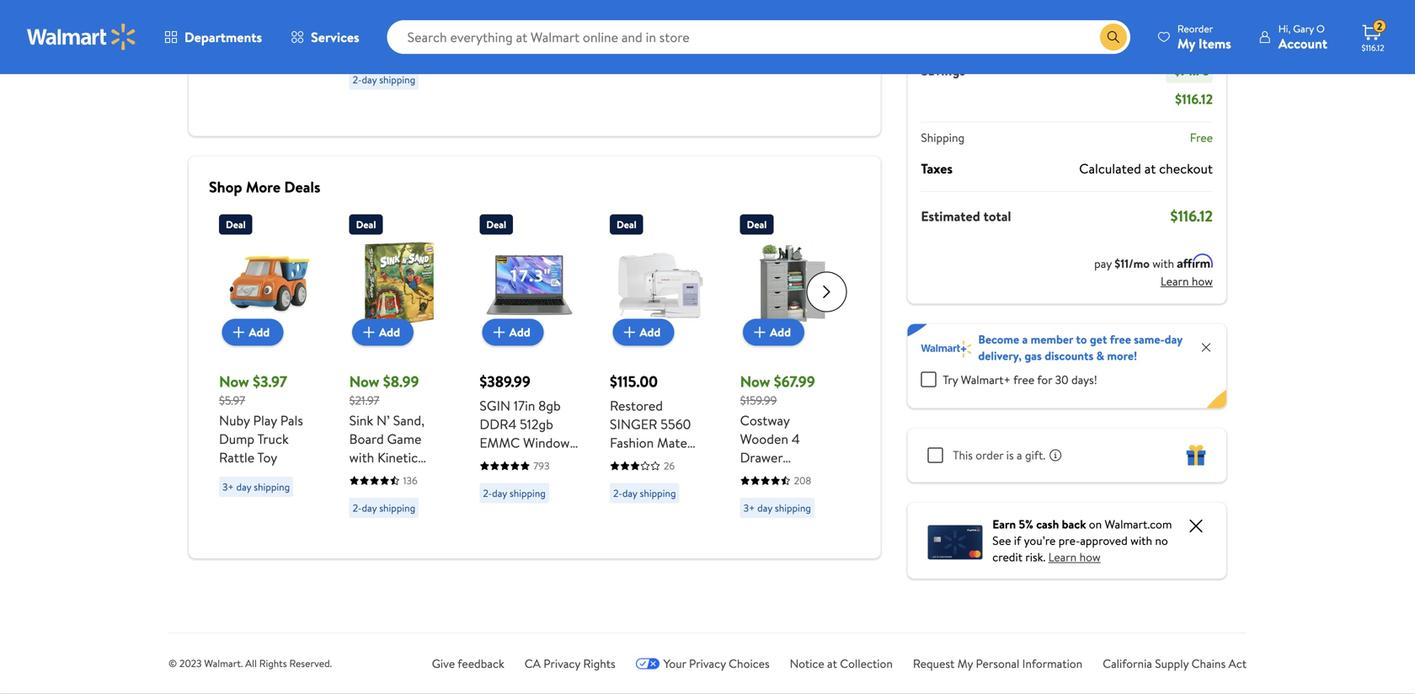 Task type: vqa. For each thing, say whether or not it's contained in the screenshot.
hours
no



Task type: locate. For each thing, give the bounding box(es) containing it.
793
[[534, 459, 550, 473]]

add to cart image up $159.99
[[750, 322, 770, 342]]

sand, down board
[[349, 467, 381, 485]]

2 add to cart image from the left
[[359, 322, 379, 342]]

with left "kinetic"
[[349, 448, 374, 467]]

1 deal from the left
[[226, 217, 246, 232]]

sand, right "n'"
[[393, 411, 425, 430]]

0 vertical spatial 2
[[1377, 19, 1383, 33]]

0 vertical spatial a
[[1022, 331, 1028, 347]]

kids
[[404, 467, 428, 485]]

now $3.97 group
[[219, 208, 319, 504]]

add inside "now $8.99" group
[[379, 324, 400, 340]]

ages
[[349, 485, 378, 504]]

2 horizontal spatial now
[[740, 371, 770, 392]]

1 horizontal spatial learn
[[1161, 273, 1189, 289]]

1 vertical spatial $116.12
[[1175, 90, 1213, 108]]

with left no on the right bottom of the page
[[1131, 532, 1152, 549]]

add up $8.99
[[379, 324, 400, 340]]

personal
[[976, 655, 1020, 672]]

4 add from the left
[[640, 324, 661, 340]]

toy
[[257, 448, 277, 467]]

add button inside now $67.99 "group"
[[743, 319, 804, 346]]

now inside now $8.99 $21.97 sink n' sand, board game with kinetic sand, for kids ages 4 and up
[[349, 371, 379, 392]]

close walmart plus section image
[[1200, 341, 1213, 354]]

2 down 208
[[801, 504, 808, 522]]

deal inside $389.99 group
[[486, 217, 506, 232]]

add button up "$3.97"
[[222, 319, 283, 346]]

act
[[1229, 655, 1247, 672]]

checkout
[[1159, 159, 1213, 178]]

deal inside now $67.99 "group"
[[747, 217, 767, 232]]

learn down affirm image at the right top
[[1161, 273, 1189, 289]]

add to cart image
[[489, 322, 509, 342], [619, 322, 640, 342], [750, 322, 770, 342]]

deal inside $115.00 group
[[617, 217, 637, 232]]

add button inside $389.99 group
[[482, 319, 544, 346]]

0 horizontal spatial 2
[[801, 504, 808, 522]]

2-day shipping inside $115.00 group
[[613, 486, 676, 500]]

1 privacy from the left
[[544, 655, 580, 672]]

1920
[[480, 470, 507, 489]]

deal for now $67.99
[[747, 217, 767, 232]]

1 vertical spatial sand,
[[349, 467, 381, 485]]

5 add from the left
[[770, 324, 791, 340]]

my up -$71.76
[[1178, 34, 1195, 53]]

rights right all
[[259, 656, 287, 671]]

add to cart image inside $115.00 group
[[619, 322, 640, 342]]

add to cart image up the $5.97
[[229, 322, 249, 342]]

now inside now $3.97 $5.97 nuby play pals dump truck rattle toy
[[219, 371, 249, 392]]

at for notice
[[827, 655, 837, 672]]

fhd
[[551, 470, 579, 489]]

1 horizontal spatial add to cart image
[[619, 322, 640, 342]]

how
[[1192, 273, 1213, 289], [1080, 549, 1101, 565]]

storage
[[789, 485, 835, 504]]

add button up $8.99
[[352, 319, 414, 346]]

add to cart image up $389.99
[[489, 322, 509, 342]]

$71.76
[[1174, 61, 1210, 80]]

$3.97
[[253, 371, 287, 392]]

add inside $389.99 group
[[509, 324, 530, 340]]

cupboard
[[740, 504, 798, 522]]

add button
[[222, 319, 283, 346], [352, 319, 414, 346], [482, 319, 544, 346], [613, 319, 674, 346], [743, 319, 804, 346]]

add button for now $3.97
[[222, 319, 283, 346]]

$5.97
[[219, 392, 245, 409]]

0 horizontal spatial privacy
[[544, 655, 580, 672]]

0 horizontal spatial add to cart image
[[489, 322, 509, 342]]

3+
[[483, 49, 494, 63], [744, 49, 755, 63], [222, 480, 234, 494], [744, 501, 755, 515]]

privacy for your
[[689, 655, 726, 672]]

deal inside "now $8.99" group
[[356, 217, 376, 232]]

$116.12
[[1362, 42, 1384, 53], [1175, 90, 1213, 108], [1171, 206, 1213, 227]]

search icon image
[[1107, 30, 1120, 44]]

1 horizontal spatial free
[[1190, 129, 1213, 146]]

add to cart image inside now $3.97 group
[[229, 322, 249, 342]]

deal for now $3.97
[[226, 217, 246, 232]]

2-day shipping
[[613, 49, 676, 63], [353, 72, 415, 87], [483, 486, 546, 500], [613, 486, 676, 500], [353, 501, 415, 515]]

4 add button from the left
[[613, 319, 674, 346]]

request my personal information link
[[913, 655, 1083, 672]]

2-day shipping inside "now $8.99" group
[[353, 501, 415, 515]]

2 add from the left
[[379, 324, 400, 340]]

0 horizontal spatial for
[[384, 467, 401, 485]]

machine
[[655, 452, 704, 470]]

-
[[1169, 61, 1174, 80]]

chains
[[1192, 655, 1226, 672]]

a right become
[[1022, 331, 1028, 347]]

free up checkout
[[1190, 129, 1213, 146]]

banner containing become a member to get free same-day delivery, gas discounts & more!
[[908, 324, 1227, 408]]

request my personal information
[[913, 655, 1083, 672]]

8gb
[[538, 396, 561, 415]]

1 horizontal spatial 2
[[1377, 19, 1383, 33]]

and left the up
[[393, 485, 414, 504]]

0 vertical spatial at
[[1145, 159, 1156, 178]]

0 horizontal spatial add to cart image
[[229, 322, 249, 342]]

1 add button from the left
[[222, 319, 283, 346]]

add to cart image inside now $67.99 "group"
[[750, 322, 770, 342]]

1 vertical spatial learn
[[1048, 549, 1077, 565]]

0 horizontal spatial rights
[[259, 656, 287, 671]]

play
[[253, 411, 277, 430]]

208
[[794, 473, 811, 488]]

gary
[[1293, 21, 1314, 36]]

3+ inside now $3.97 group
[[222, 480, 234, 494]]

1 vertical spatial 4
[[381, 485, 390, 504]]

1 vertical spatial learn how
[[1048, 549, 1101, 565]]

a right is
[[1017, 447, 1022, 463]]

privacy right ca
[[544, 655, 580, 672]]

cover
[[610, 508, 645, 526]]

learn how link
[[1048, 549, 1101, 565]]

for left 30
[[1037, 371, 1052, 388]]

0 horizontal spatial learn
[[1048, 549, 1077, 565]]

if
[[1014, 532, 1021, 549]]

0 horizontal spatial free
[[1013, 371, 1035, 388]]

4 right 'wooden'
[[792, 430, 800, 448]]

add to cart image
[[229, 322, 249, 342], [359, 322, 379, 342]]

2- for now
[[353, 501, 362, 515]]

4 inside now $8.99 $21.97 sink n' sand, board game with kinetic sand, for kids ages 4 and up
[[381, 485, 390, 504]]

1 horizontal spatial and
[[643, 489, 664, 508]]

add up $67.99
[[770, 324, 791, 340]]

add button up $67.99
[[743, 319, 804, 346]]

ca privacy rights link
[[525, 655, 616, 672]]

deal for now $8.99
[[356, 217, 376, 232]]

1 add to cart image from the left
[[489, 322, 509, 342]]

shipping inside $115.00 group
[[640, 486, 676, 500]]

1 horizontal spatial my
[[1178, 34, 1195, 53]]

add button up $389.99
[[482, 319, 544, 346]]

$11/mo
[[1115, 255, 1150, 272]]

0 vertical spatial 4
[[792, 430, 800, 448]]

how down on
[[1080, 549, 1101, 565]]

0 horizontal spatial free
[[787, 522, 813, 541]]

free down the gas
[[1013, 371, 1035, 388]]

now left $67.99
[[740, 371, 770, 392]]

sewing
[[610, 452, 651, 470]]

2- inside $115.00 group
[[613, 486, 622, 500]]

earn
[[993, 516, 1016, 532]]

2 horizontal spatial add to cart image
[[750, 322, 770, 342]]

2 privacy from the left
[[689, 655, 726, 672]]

1 vertical spatial for
[[384, 467, 401, 485]]

add up $115.00 on the left bottom of page
[[640, 324, 661, 340]]

$389.99 sgin 17in 8gb ddr4 512gb emmc windows 11 laptop ips 1920 x 1080 fhd 8-core intel celeron, mini hdmi
[[480, 371, 579, 545]]

and inside now $8.99 $21.97 sink n' sand, board game with kinetic sand, for kids ages 4 and up
[[393, 485, 414, 504]]

your
[[664, 655, 686, 672]]

add button inside now $3.97 group
[[222, 319, 283, 346]]

days!
[[1072, 371, 1097, 388]]

3 add to cart image from the left
[[750, 322, 770, 342]]

walmart+
[[961, 371, 1011, 388]]

1 vertical spatial my
[[958, 655, 973, 672]]

table
[[610, 489, 640, 508]]

5560
[[661, 415, 691, 433]]

day inside now $67.99 "group"
[[757, 501, 772, 515]]

1 vertical spatial a
[[1017, 447, 1022, 463]]

2- inside $389.99 group
[[483, 486, 492, 500]]

8-
[[480, 489, 492, 508]]

3+ inside now $67.99 "group"
[[744, 501, 755, 515]]

0 horizontal spatial how
[[1080, 549, 1101, 565]]

5 deal from the left
[[747, 217, 767, 232]]

now
[[219, 371, 249, 392], [349, 371, 379, 392], [740, 371, 770, 392]]

0 vertical spatial for
[[1037, 371, 1052, 388]]

costway
[[740, 411, 790, 430]]

0 horizontal spatial at
[[827, 655, 837, 672]]

now $8.99 group
[[349, 208, 449, 525]]

a inside become a member to get free same-day delivery, gas discounts & more!
[[1022, 331, 1028, 347]]

add to cart image for now $8.99
[[359, 322, 379, 342]]

4 inside now $67.99 $159.99 costway wooden 4 drawer bathroom cabinet storage cupboard 2 shelves free standing
[[792, 430, 800, 448]]

risk.
[[1025, 549, 1046, 565]]

3 add button from the left
[[482, 319, 544, 346]]

now left "$3.97"
[[219, 371, 249, 392]]

with up 'cover'
[[610, 470, 635, 489]]

try
[[943, 371, 958, 388]]

day inside become a member to get free same-day delivery, gas discounts & more!
[[1165, 331, 1183, 347]]

ips
[[535, 452, 554, 470]]

2 now from the left
[[349, 371, 379, 392]]

2 add to cart image from the left
[[619, 322, 640, 342]]

add up $389.99
[[509, 324, 530, 340]]

shipping inside now $3.97 group
[[254, 480, 290, 494]]

get
[[1090, 331, 1107, 347]]

add up "$3.97"
[[249, 324, 270, 340]]

mate
[[657, 433, 687, 452]]

calculated at checkout
[[1079, 159, 1213, 178]]

1 horizontal spatial now
[[349, 371, 379, 392]]

no
[[1155, 532, 1168, 549]]

0 horizontal spatial and
[[393, 485, 414, 504]]

my right request
[[958, 655, 973, 672]]

add to cart image inside $389.99 group
[[489, 322, 509, 342]]

now left $8.99
[[349, 371, 379, 392]]

gift.
[[1025, 447, 1046, 463]]

0 horizontal spatial my
[[958, 655, 973, 672]]

0 vertical spatial learn how
[[1161, 273, 1213, 289]]

at right notice
[[827, 655, 837, 672]]

learn right risk.
[[1048, 549, 1077, 565]]

1 horizontal spatial free
[[1110, 331, 1131, 347]]

add button inside $115.00 group
[[613, 319, 674, 346]]

4 right "ages"
[[381, 485, 390, 504]]

become a member to get free same-day delivery, gas discounts & more!
[[978, 331, 1183, 364]]

0 horizontal spatial learn how
[[1048, 549, 1101, 565]]

4
[[792, 430, 800, 448], [381, 485, 390, 504]]

add to cart image for $115.00
[[619, 322, 640, 342]]

2 deal from the left
[[356, 217, 376, 232]]

0 vertical spatial learn
[[1161, 273, 1189, 289]]

add button for now $8.99
[[352, 319, 414, 346]]

day inside now $3.97 group
[[236, 480, 251, 494]]

2 add button from the left
[[352, 319, 414, 346]]

free
[[1110, 331, 1131, 347], [1013, 371, 1035, 388]]

reorder
[[1178, 21, 1213, 36]]

1 add to cart image from the left
[[229, 322, 249, 342]]

learn how down affirm image at the right top
[[1161, 273, 1213, 289]]

free right the get
[[1110, 331, 1131, 347]]

privacy right your at the left
[[689, 655, 726, 672]]

0 horizontal spatial 4
[[381, 485, 390, 504]]

banner
[[908, 324, 1227, 408]]

0 vertical spatial free
[[1110, 331, 1131, 347]]

give
[[432, 655, 455, 672]]

1 vertical spatial free
[[787, 522, 813, 541]]

2 right o
[[1377, 19, 1383, 33]]

learn how down back
[[1048, 549, 1101, 565]]

my inside 'reorder my items'
[[1178, 34, 1195, 53]]

this
[[953, 447, 973, 463]]

4 deal from the left
[[617, 217, 637, 232]]

add to cart image up $115.00 on the left bottom of page
[[619, 322, 640, 342]]

1 vertical spatial free
[[1013, 371, 1035, 388]]

26
[[664, 459, 675, 473]]

affirm image
[[1177, 254, 1213, 268]]

&
[[1096, 347, 1104, 364]]

1 now from the left
[[219, 371, 249, 392]]

next slide for horizontalscrollerrecommendations list image
[[806, 272, 847, 312]]

walmart.
[[204, 656, 243, 671]]

reorder my items
[[1178, 21, 1231, 53]]

now $8.99 $21.97 sink n' sand, board game with kinetic sand, for kids ages 4 and up
[[349, 371, 431, 504]]

rights left privacy choices icon
[[583, 655, 616, 672]]

free right 'shelves'
[[787, 522, 813, 541]]

with right the $11/mo at right
[[1153, 255, 1174, 272]]

0 vertical spatial sand,
[[393, 411, 425, 430]]

add to cart image up $21.97
[[359, 322, 379, 342]]

add inside now $3.97 group
[[249, 324, 270, 340]]

for left "136"
[[384, 467, 401, 485]]

0 vertical spatial my
[[1178, 34, 1195, 53]]

1 horizontal spatial privacy
[[689, 655, 726, 672]]

try walmart+ free for 30 days!
[[943, 371, 1097, 388]]

core
[[492, 489, 521, 508]]

add inside now $67.99 "group"
[[770, 324, 791, 340]]

1 horizontal spatial add to cart image
[[359, 322, 379, 342]]

privacy for ca
[[544, 655, 580, 672]]

at left checkout
[[1145, 159, 1156, 178]]

2-day shipping inside $389.99 group
[[483, 486, 546, 500]]

and inside $115.00 restored singer 5560 fashion mate sewing machine with extension table and hard cover (refurbished)
[[643, 489, 664, 508]]

and left hard
[[643, 489, 664, 508]]

1 horizontal spatial 4
[[792, 430, 800, 448]]

at
[[1145, 159, 1156, 178], [827, 655, 837, 672]]

5 add button from the left
[[743, 319, 804, 346]]

1 horizontal spatial how
[[1192, 273, 1213, 289]]

my for personal
[[958, 655, 973, 672]]

approved
[[1080, 532, 1128, 549]]

for
[[1037, 371, 1052, 388], [384, 467, 401, 485]]

$67.99
[[774, 371, 815, 392]]

now inside now $67.99 $159.99 costway wooden 4 drawer bathroom cabinet storage cupboard 2 shelves free standing
[[740, 371, 770, 392]]

free
[[1190, 129, 1213, 146], [787, 522, 813, 541]]

information
[[1022, 655, 1083, 672]]

now $67.99 group
[[740, 208, 840, 559]]

$116.12 up affirm image at the right top
[[1171, 206, 1213, 227]]

3 now from the left
[[740, 371, 770, 392]]

day inside $115.00 group
[[622, 486, 637, 500]]

extension
[[638, 470, 695, 489]]

kinetic
[[377, 448, 418, 467]]

$115.00 restored singer 5560 fashion mate sewing machine with extension table and hard cover (refurbished)
[[610, 371, 704, 545]]

1 add from the left
[[249, 324, 270, 340]]

1 vertical spatial 2
[[801, 504, 808, 522]]

3 deal from the left
[[486, 217, 506, 232]]

Walmart Site-Wide search field
[[387, 20, 1130, 54]]

add button for now $67.99
[[743, 319, 804, 346]]

add button up $115.00 on the left bottom of page
[[613, 319, 674, 346]]

departments button
[[150, 17, 276, 57]]

1 vertical spatial at
[[827, 655, 837, 672]]

california supply chains act
[[1103, 655, 1247, 672]]

my
[[1178, 34, 1195, 53], [958, 655, 973, 672]]

add to cart image inside "now $8.99" group
[[359, 322, 379, 342]]

add button inside "now $8.99" group
[[352, 319, 414, 346]]

how down affirm image at the right top
[[1192, 273, 1213, 289]]

0 horizontal spatial now
[[219, 371, 249, 392]]

deal inside now $3.97 group
[[226, 217, 246, 232]]

2- inside "now $8.99" group
[[353, 501, 362, 515]]

total
[[984, 207, 1011, 225]]

3 add from the left
[[509, 324, 530, 340]]

$116.12 right account
[[1362, 42, 1384, 53]]

© 2023 walmart. all rights reserved.
[[168, 656, 332, 671]]

free inside now $67.99 $159.99 costway wooden 4 drawer bathroom cabinet storage cupboard 2 shelves free standing
[[787, 522, 813, 541]]

1 horizontal spatial at
[[1145, 159, 1156, 178]]

$116.12 down $71.76
[[1175, 90, 1213, 108]]



Task type: describe. For each thing, give the bounding box(es) containing it.
give feedback button
[[432, 655, 504, 673]]

nuby
[[219, 411, 250, 430]]

1 horizontal spatial rights
[[583, 655, 616, 672]]

same-
[[1134, 331, 1165, 347]]

x
[[510, 470, 516, 489]]

estimated total
[[921, 207, 1011, 225]]

singer
[[610, 415, 657, 433]]

restored
[[610, 396, 663, 415]]

day inside $389.99 group
[[492, 486, 507, 500]]

2- for $389.99
[[483, 486, 492, 500]]

add for now $3.97
[[249, 324, 270, 340]]

laptop
[[492, 452, 532, 470]]

capital one credit card image
[[928, 522, 982, 560]]

this order is a gift.
[[953, 447, 1046, 463]]

give feedback
[[432, 655, 504, 672]]

30
[[1055, 371, 1069, 388]]

fashion
[[610, 433, 654, 452]]

3+ day shipping inside now $67.99 "group"
[[744, 501, 811, 515]]

$21.97
[[349, 392, 380, 409]]

learn more about gifting image
[[1049, 449, 1062, 462]]

shipping inside now $67.99 "group"
[[775, 501, 811, 515]]

2-day shipping for $115.00
[[613, 486, 676, 500]]

5%
[[1019, 516, 1034, 532]]

add to cart image for now $3.97
[[229, 322, 249, 342]]

rattle
[[219, 448, 255, 467]]

ca
[[525, 655, 541, 672]]

calculated
[[1079, 159, 1141, 178]]

with inside $115.00 restored singer 5560 fashion mate sewing machine with extension table and hard cover (refurbished)
[[610, 470, 635, 489]]

is
[[1006, 447, 1014, 463]]

privacy choices icon image
[[636, 658, 660, 669]]

walmart image
[[27, 24, 136, 51]]

add inside $115.00 group
[[640, 324, 661, 340]]

intel
[[525, 489, 551, 508]]

walmart plus image
[[921, 341, 972, 358]]

shipping inside $389.99 group
[[510, 486, 546, 500]]

walmart.com
[[1105, 516, 1172, 532]]

Try Walmart+ free for 30 days! checkbox
[[921, 372, 936, 387]]

day inside "now $8.99" group
[[362, 501, 377, 515]]

$115.00 group
[[610, 208, 710, 545]]

shop more deals
[[209, 176, 320, 198]]

1 horizontal spatial sand,
[[393, 411, 425, 430]]

pals
[[280, 411, 303, 430]]

$187.88
[[1172, 32, 1213, 51]]

1 horizontal spatial for
[[1037, 371, 1052, 388]]

items
[[1199, 34, 1231, 53]]

shipping
[[921, 129, 965, 146]]

with inside now $8.99 $21.97 sink n' sand, board game with kinetic sand, for kids ages 4 and up
[[349, 448, 374, 467]]

cabinet
[[740, 485, 786, 504]]

This order is a gift. checkbox
[[928, 448, 943, 463]]

savings
[[921, 61, 965, 80]]

deals
[[284, 176, 320, 198]]

order
[[976, 447, 1004, 463]]

0 vertical spatial free
[[1190, 129, 1213, 146]]

hi,
[[1279, 21, 1291, 36]]

1 vertical spatial how
[[1080, 549, 1101, 565]]

dismiss capital one banner image
[[1186, 516, 1206, 536]]

17in
[[514, 396, 535, 415]]

now for $67.99
[[740, 371, 770, 392]]

$8.99
[[383, 371, 419, 392]]

3+ day shipping inside now $3.97 group
[[222, 480, 290, 494]]

now for $8.99
[[349, 371, 379, 392]]

truck
[[257, 430, 289, 448]]

up
[[417, 485, 431, 504]]

with inside see if you're pre-approved with no credit risk.
[[1131, 532, 1152, 549]]

to
[[1076, 331, 1087, 347]]

credit
[[993, 549, 1023, 565]]

1 horizontal spatial learn how
[[1161, 273, 1213, 289]]

taxes
[[921, 159, 953, 178]]

(refurbished)
[[610, 526, 690, 545]]

you're
[[1024, 532, 1056, 549]]

notice at collection link
[[790, 655, 893, 672]]

gifting image
[[1186, 445, 1206, 465]]

estimated
[[921, 207, 980, 225]]

sgin
[[480, 396, 511, 415]]

delivery,
[[978, 347, 1022, 364]]

my for items
[[1178, 34, 1195, 53]]

dump
[[219, 430, 255, 448]]

sink
[[349, 411, 373, 430]]

2 inside now $67.99 $159.99 costway wooden 4 drawer bathroom cabinet storage cupboard 2 shelves free standing
[[801, 504, 808, 522]]

cash
[[1036, 516, 1059, 532]]

0 horizontal spatial sand,
[[349, 467, 381, 485]]

pre-
[[1059, 532, 1080, 549]]

delivery
[[392, 49, 429, 63]]

2-day shipping for now
[[353, 501, 415, 515]]

512gb
[[520, 415, 553, 433]]

hi, gary o account
[[1279, 21, 1328, 53]]

Search search field
[[387, 20, 1130, 54]]

add for now $67.99
[[770, 324, 791, 340]]

see if you're pre-approved with no credit risk.
[[993, 532, 1168, 565]]

see
[[993, 532, 1011, 549]]

your privacy choices
[[664, 655, 770, 672]]

0 vertical spatial $116.12
[[1362, 42, 1384, 53]]

o
[[1317, 21, 1325, 36]]

back
[[1062, 516, 1086, 532]]

windows
[[523, 433, 575, 452]]

2023
[[179, 656, 202, 671]]

drawer
[[740, 448, 783, 467]]

2-day shipping for $389.99
[[483, 486, 546, 500]]

game
[[387, 430, 422, 448]]

celeron,
[[480, 508, 529, 526]]

$159.99
[[740, 392, 777, 409]]

for inside now $8.99 $21.97 sink n' sand, board game with kinetic sand, for kids ages 4 and up
[[384, 467, 401, 485]]

on
[[1089, 516, 1102, 532]]

now $3.97 $5.97 nuby play pals dump truck rattle toy
[[219, 371, 303, 467]]

mini
[[533, 508, 558, 526]]

2 vertical spatial $116.12
[[1171, 206, 1213, 227]]

bathroom
[[740, 467, 798, 485]]

2- for $115.00
[[613, 486, 622, 500]]

all
[[245, 656, 257, 671]]

member
[[1031, 331, 1073, 347]]

free inside become a member to get free same-day delivery, gas discounts & more!
[[1110, 331, 1131, 347]]

ddr4
[[480, 415, 517, 433]]

-$71.76
[[1169, 61, 1210, 80]]

at for calculated
[[1145, 159, 1156, 178]]

now for $3.97
[[219, 371, 249, 392]]

pay
[[1094, 255, 1112, 272]]

11
[[480, 452, 488, 470]]

©
[[168, 656, 177, 671]]

earn 5% cash back on walmart.com
[[993, 516, 1172, 532]]

0 vertical spatial how
[[1192, 273, 1213, 289]]

collection
[[840, 655, 893, 672]]

hard
[[667, 489, 696, 508]]

california supply chains act link
[[1103, 655, 1247, 672]]

$389.99 group
[[480, 208, 580, 545]]

add for now $8.99
[[379, 324, 400, 340]]

california
[[1103, 655, 1152, 672]]

shipping inside "now $8.99" group
[[379, 501, 415, 515]]

add to cart image for $389.99
[[489, 322, 509, 342]]

request
[[913, 655, 955, 672]]



